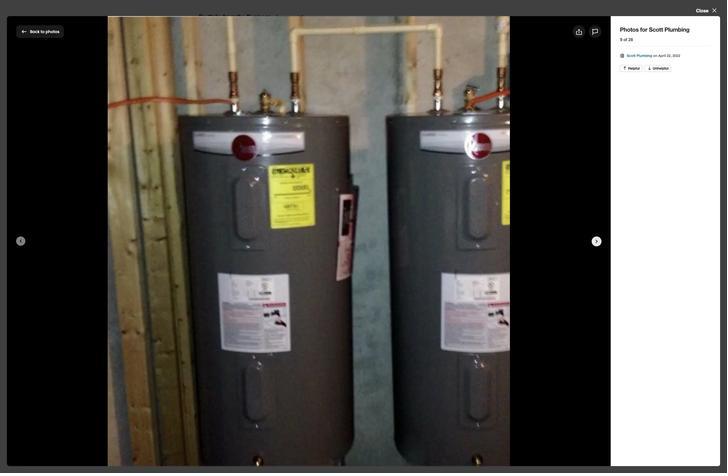 Task type: locate. For each thing, give the bounding box(es) containing it.
" inside " in 6 reviews
[[237, 423, 238, 428]]

1 vertical spatial that
[[332, 438, 339, 443]]

1 horizontal spatial disposal
[[321, 323, 338, 328]]

" keith answered the phone and had a replacement water heater at my house in less than 2 hours. "
[[221, 396, 399, 401]]

"
[[221, 397, 223, 401], [221, 417, 223, 422], [221, 438, 223, 443]]

0 horizontal spatial of
[[331, 417, 335, 422]]

faucet repair
[[199, 323, 226, 328]]

renovation
[[220, 109, 245, 115]]

1 horizontal spatial 2
[[383, 397, 385, 401]]

to right quick at the bottom left of page
[[253, 438, 257, 443]]

1 vertical spatial 2
[[284, 444, 286, 448]]

1 vertical spatial reviews
[[248, 423, 262, 428]]

next photo image
[[593, 238, 600, 245]]

0 vertical spatial 2
[[383, 397, 385, 401]]

" inside the " keith answered the phone and had a replacement water heater at my house in less than 2 hours. "
[[397, 397, 399, 401]]

0 horizontal spatial disposal
[[218, 337, 235, 342]]

" for keith
[[221, 397, 223, 401]]

" for 2
[[276, 444, 278, 448]]

april
[[658, 54, 666, 58]]

1 vertical spatial garbage
[[199, 337, 217, 342]]

and right arriving
[[274, 417, 280, 422]]

see inside "photos & videos" element
[[367, 203, 375, 209]]

0 horizontal spatial bathtub
[[199, 295, 215, 300]]

1 vertical spatial "
[[221, 417, 223, 422]]

unhelpful button
[[645, 65, 671, 72]]

see for see all 28 photos
[[367, 203, 375, 209]]

for right back
[[45, 27, 55, 36]]

workmanship_guaranteed image
[[392, 156, 404, 167]]

1 horizontal spatial by
[[369, 171, 374, 176]]

see left 19
[[204, 353, 212, 359]]

that right given
[[398, 417, 405, 422]]

photos & videos element
[[0, 0, 727, 474]]

info icon image
[[277, 143, 282, 148], [277, 143, 282, 148]]

1 horizontal spatial -
[[295, 438, 297, 443]]

0 vertical spatial had
[[279, 397, 286, 401]]

0 vertical spatial from
[[223, 13, 235, 20]]

1 vertical spatial had
[[379, 417, 386, 422]]

business up years_in_business icon
[[251, 142, 275, 149]]

professionals
[[311, 178, 338, 183]]

services
[[199, 280, 221, 287]]

0 vertical spatial business
[[247, 13, 271, 20]]

the inside the " keith answered the phone and had a replacement water heater at my house in less than 2 hours. "
[[252, 397, 258, 401]]

front
[[314, 417, 322, 422]]

0 vertical spatial by
[[369, 171, 374, 176]]

to right back
[[41, 29, 45, 35]]

1 horizontal spatial &
[[277, 178, 280, 183]]

0 horizontal spatial to
[[41, 29, 45, 35]]

up
[[297, 417, 302, 422]]

less
[[365, 397, 372, 401]]

0 horizontal spatial at
[[303, 417, 306, 422]]

review highlights element
[[190, 372, 419, 463]]

2 vertical spatial business
[[272, 281, 292, 287]]

they
[[371, 417, 378, 422]]

faucet for faucet installation
[[302, 309, 316, 314]]

" inside the " in 2 reviews
[[276, 444, 278, 448]]

see inside button
[[204, 353, 212, 359]]

" inside "" travis"
[[221, 417, 223, 422]]

reviews for 2
[[287, 444, 302, 448]]

1 horizontal spatial of
[[624, 37, 627, 43]]

plumbing
[[665, 26, 690, 33], [79, 27, 115, 36], [637, 54, 652, 58]]

) was professional, knowledgeable and courteous.
[[221, 438, 398, 448]]

business left 16 checkmark badged v2 icon
[[272, 281, 292, 287]]

phone
[[259, 397, 270, 401]]

photos right 'add'
[[593, 28, 609, 35]]

0 horizontal spatial 2
[[284, 444, 286, 448]]

had right they
[[379, 417, 386, 422]]

2 horizontal spatial reviews
[[287, 444, 302, 448]]

and right "phone" on the left bottom
[[272, 397, 278, 401]]

24 share v2 image
[[576, 28, 583, 35]]

- right day
[[295, 438, 297, 443]]

knowledgeable
[[221, 444, 248, 448]]

0 vertical spatial highlights
[[199, 142, 225, 149]]

the inside " they were quick to respond - same day - and the gentleman that arrived ( nash
[[306, 438, 311, 443]]

1 vertical spatial 28
[[383, 203, 388, 209]]

0 vertical spatial disposal
[[321, 323, 338, 328]]

about the business element
[[199, 472, 414, 474]]

0 vertical spatial at
[[338, 397, 341, 401]]

2022
[[673, 54, 680, 58]]

from for highlights
[[227, 142, 239, 149]]

the
[[237, 13, 245, 20], [241, 142, 249, 149], [252, 397, 258, 401], [307, 417, 313, 422], [336, 417, 342, 422], [306, 438, 311, 443]]

at left my
[[338, 397, 341, 401]]

2 bathtub from the left
[[302, 295, 318, 300]]

by inside services offered element
[[265, 281, 270, 287]]

that
[[398, 417, 405, 422], [332, 438, 339, 443]]

at right up
[[303, 417, 306, 422]]

1 horizontal spatial reviews
[[248, 423, 262, 428]]

2 vertical spatial reviews
[[287, 444, 302, 448]]

my
[[342, 397, 348, 401]]

by
[[369, 171, 374, 176], [265, 281, 270, 287]]

0 horizontal spatial reviews
[[221, 402, 235, 407]]

0 vertical spatial faucet
[[302, 309, 316, 314]]

and right day
[[298, 438, 304, 443]]

0 horizontal spatial garbage
[[199, 337, 217, 342]]

garbage disposal installation
[[302, 323, 361, 328]]

by inside "available by appointment"
[[369, 171, 374, 176]]

0 horizontal spatial plumbing
[[79, 27, 115, 36]]

that inside called before arriving and showed up at the front end of the estimated time they had given that morning.
[[398, 417, 405, 422]]

" left 7
[[397, 397, 399, 401]]

0 vertical spatial that
[[398, 417, 405, 422]]

1 horizontal spatial see
[[367, 203, 375, 209]]

1 vertical spatial "
[[237, 423, 238, 428]]

highlights up keith on the left bottom
[[220, 382, 246, 389]]

of inside "photos & videos" element
[[624, 37, 627, 43]]

and
[[272, 397, 278, 401], [274, 417, 280, 422], [298, 438, 304, 443], [249, 444, 256, 448]]

they
[[223, 438, 231, 443]]

highlights up discounts_available icon
[[199, 142, 225, 149]]

0 horizontal spatial had
[[279, 397, 286, 401]]

28 for all
[[383, 203, 388, 209]]

0 vertical spatial to
[[41, 29, 45, 35]]

that left the arrived
[[332, 438, 339, 443]]

& down family-
[[277, 178, 280, 183]]

for up scott plumbing link
[[640, 26, 648, 33]]

arrived
[[340, 438, 353, 443]]

1 vertical spatial see
[[204, 353, 212, 359]]

1 vertical spatial &
[[219, 203, 223, 210]]

at
[[338, 397, 341, 401], [303, 417, 306, 422]]

had inside the " keith answered the phone and had a replacement water heater at my house in less than 2 hours. "
[[279, 397, 286, 401]]

disposal for repair
[[218, 337, 235, 342]]

24 flag v2 image
[[592, 28, 599, 35]]

to inside button
[[41, 29, 45, 35]]

0 horizontal spatial faucet
[[199, 323, 213, 328]]

repair for drain repair
[[211, 309, 223, 314]]

2
[[383, 397, 385, 401], [284, 444, 286, 448]]

family_owned_operated image
[[282, 156, 294, 167]]

photo of scott plumbing - huntsville, al, us. new sewer line replacement with clean out image
[[261, 217, 319, 261]]

had left a on the bottom left of the page
[[279, 397, 286, 401]]

16 checkmark badged v2 image
[[293, 282, 297, 286]]

in left less
[[361, 397, 364, 401]]

-
[[274, 438, 275, 443], [295, 438, 297, 443]]

"
[[397, 397, 399, 401], [237, 423, 238, 428], [276, 444, 278, 448]]

1 vertical spatial to
[[253, 438, 257, 443]]

region containing in 7 reviews
[[194, 396, 419, 455]]

gas line installation
[[302, 337, 342, 342]]

called
[[235, 417, 246, 422]]

add photos link
[[568, 25, 614, 38]]

" inside the " keith answered the phone and had a replacement water heater at my house in less than 2 hours. "
[[221, 397, 223, 401]]

1 vertical spatial by
[[265, 281, 270, 287]]

reviews down before
[[248, 423, 262, 428]]

available by appointment
[[348, 171, 374, 183]]

- left same
[[274, 438, 275, 443]]

given
[[387, 417, 397, 422]]

faucet
[[302, 309, 316, 314], [199, 323, 213, 328]]

1 horizontal spatial 28
[[628, 37, 633, 43]]

28 right 9
[[628, 37, 633, 43]]

review highlights
[[199, 382, 246, 389]]

1 horizontal spatial "
[[276, 444, 278, 448]]

1 " from the top
[[221, 397, 223, 401]]

0 horizontal spatial scott
[[57, 27, 77, 36]]

repair up faucet installation
[[319, 295, 331, 300]]

see
[[367, 203, 375, 209], [204, 353, 212, 359]]

disposal for installation
[[321, 323, 338, 328]]

2 vertical spatial "
[[221, 438, 223, 443]]

0 vertical spatial "
[[397, 397, 399, 401]]

bathtub up "drain"
[[199, 295, 215, 300]]

house
[[349, 397, 360, 401]]

installation
[[217, 295, 239, 300], [317, 309, 339, 314], [339, 323, 361, 328], [320, 337, 342, 342]]

of right 9
[[624, 37, 627, 43]]

" down same
[[276, 444, 278, 448]]

1 horizontal spatial bathtub
[[302, 295, 318, 300]]

28 inside the see all 28 photos link
[[383, 203, 388, 209]]

1 vertical spatial disposal
[[218, 337, 235, 342]]

verified
[[247, 281, 264, 287]]

business left sponsored
[[247, 13, 271, 20]]

22,
[[667, 54, 672, 58]]

business inside services offered element
[[272, 281, 292, 287]]

workmanship
[[384, 171, 412, 176]]

garbage for garbage disposal installation
[[302, 323, 320, 328]]

garbage up line
[[302, 323, 320, 328]]

repair
[[319, 295, 331, 300], [211, 309, 223, 314], [214, 323, 226, 328], [237, 337, 248, 342]]

same
[[276, 438, 286, 443]]

faucet down "drain"
[[199, 323, 213, 328]]

reviews
[[221, 402, 235, 407], [248, 423, 262, 428], [287, 444, 302, 448]]

0 horizontal spatial 28
[[383, 203, 388, 209]]

&
[[277, 178, 280, 183], [219, 203, 223, 210]]

" down called on the bottom of page
[[237, 423, 238, 428]]

certified_professionals image
[[319, 156, 330, 167]]

24 add photo v2 image
[[573, 28, 580, 35]]

0 vertical spatial &
[[277, 178, 280, 183]]

certified professionals
[[311, 171, 338, 183]]

gas
[[302, 337, 310, 342]]

28
[[628, 37, 633, 43], [383, 203, 388, 209]]

" inside " they were quick to respond - same day - and the gentleman that arrived ( nash
[[221, 438, 223, 443]]

reviews down " they were quick to respond - same day - and the gentleman that arrived ( nash at the bottom of page
[[287, 444, 302, 448]]

0 horizontal spatial photos
[[46, 29, 59, 35]]

disposal up gas line installation
[[321, 323, 338, 328]]

1 horizontal spatial that
[[398, 417, 405, 422]]

region
[[194, 396, 419, 455]]

in 2 reviews button
[[278, 444, 302, 448]]

28 for of
[[628, 37, 633, 43]]

0 vertical spatial of
[[624, 37, 627, 43]]

had inside called before arriving and showed up at the front end of the estimated time they had given that morning.
[[379, 417, 386, 422]]

nash
[[355, 438, 365, 443]]

0 horizontal spatial that
[[332, 438, 339, 443]]

1 vertical spatial of
[[331, 417, 335, 422]]

garbage
[[302, 323, 320, 328], [199, 337, 217, 342]]

in inside the " keith answered the phone and had a replacement water heater at my house in less than 2 hours. "
[[361, 397, 364, 401]]

6
[[244, 423, 246, 428]]

" in 6 reviews
[[237, 423, 262, 428]]

in right years
[[258, 171, 261, 176]]

faucet down bathtub repair
[[302, 309, 316, 314]]

portfolio from the business element
[[190, 3, 417, 122]]

1 horizontal spatial garbage
[[302, 323, 320, 328]]

photos right back
[[46, 29, 59, 35]]

0 horizontal spatial see
[[204, 353, 212, 359]]

photos
[[593, 28, 609, 35], [46, 29, 59, 35], [389, 203, 405, 209]]

for
[[640, 26, 648, 33], [45, 27, 55, 36]]

1 bathtub from the left
[[199, 295, 215, 300]]

28 right all
[[383, 203, 388, 209]]

& left videos
[[219, 203, 223, 210]]

see left all
[[367, 203, 375, 209]]

business for highlights from the business
[[251, 142, 275, 149]]

andrea h. image
[[199, 438, 216, 455]]

family-owned & operated
[[274, 171, 303, 183]]

0 vertical spatial reviews
[[221, 402, 235, 407]]

1 vertical spatial at
[[303, 417, 306, 422]]

and down quick at the bottom left of page
[[249, 444, 256, 448]]

repair for faucet repair
[[214, 323, 226, 328]]

1 horizontal spatial to
[[253, 438, 257, 443]]

garbage down faucet repair at the bottom left of page
[[199, 337, 217, 342]]

estimated
[[343, 417, 361, 422]]

0 horizontal spatial "
[[237, 423, 238, 428]]

repair right "drain"
[[211, 309, 223, 314]]

bathtub for bathtub repair
[[302, 295, 318, 300]]

2 horizontal spatial "
[[397, 397, 399, 401]]

owned
[[289, 171, 303, 176]]

discounts available
[[205, 171, 225, 183]]

" they were quick to respond - same day - and the gentleman that arrived ( nash
[[221, 438, 365, 443]]

to
[[41, 29, 45, 35], [253, 438, 257, 443]]

1 horizontal spatial for
[[640, 26, 648, 33]]

offered
[[223, 280, 243, 287]]

2 right than
[[383, 397, 385, 401]]

kassi s. image
[[199, 417, 216, 434]]

keith
[[223, 396, 233, 401]]

disposal up more
[[218, 337, 235, 342]]

reviews down keith button on the left
[[221, 402, 235, 407]]

0 vertical spatial garbage
[[302, 323, 320, 328]]

0 horizontal spatial -
[[274, 438, 275, 443]]

1 - from the left
[[274, 438, 275, 443]]

by up appointment
[[369, 171, 374, 176]]

" up morning. in the left of the page
[[221, 417, 223, 422]]

" up knowledgeable
[[221, 438, 223, 443]]

galloway
[[199, 109, 219, 115]]

by right verified
[[265, 281, 270, 287]]

& inside family-owned & operated
[[277, 178, 280, 183]]

and inside ) was professional, knowledgeable and courteous.
[[249, 444, 256, 448]]

0 horizontal spatial by
[[265, 281, 270, 287]]

galloway renovation 4 photos
[[199, 109, 245, 122]]

16 info v2 image
[[300, 15, 305, 19]]

2 vertical spatial "
[[276, 444, 278, 448]]

repair for bathtub repair
[[319, 295, 331, 300]]

1 vertical spatial business
[[251, 142, 275, 149]]

1 horizontal spatial faucet
[[302, 309, 316, 314]]

bathtub
[[199, 295, 215, 300], [302, 295, 318, 300]]

photo of scott plumbing - huntsville, al, us. new shower valve installation along with ada grab bars done in conjunction with our sister company, scott kitchen and bath renovation. image
[[199, 217, 257, 261]]

" down review highlights
[[221, 397, 223, 401]]

of right the end
[[331, 417, 335, 422]]

1 horizontal spatial photos
[[389, 203, 405, 209]]

in left 7
[[400, 396, 403, 401]]

2 " from the top
[[221, 417, 223, 422]]

2 horizontal spatial photos
[[593, 28, 609, 35]]

2 down same
[[284, 444, 286, 448]]

bathtub up faucet installation
[[302, 295, 318, 300]]

in inside in 7 reviews
[[400, 396, 403, 401]]

region inside 'review highlights' element
[[194, 396, 419, 455]]

and inside the " keith answered the phone and had a replacement water heater at my house in less than 2 hours. "
[[272, 397, 278, 401]]

1 horizontal spatial had
[[379, 417, 386, 422]]

that inside " they were quick to respond - same day - and the gentleman that arrived ( nash
[[332, 438, 339, 443]]

photos left 24 arrow right v2 image
[[389, 203, 405, 209]]

0 vertical spatial "
[[221, 397, 223, 401]]

16 helpful v2 image
[[623, 66, 627, 71]]

disposal
[[321, 323, 338, 328], [218, 337, 235, 342]]

repair up garbage disposal repair on the bottom of the page
[[214, 323, 226, 328]]

0 vertical spatial 28
[[628, 37, 633, 43]]

1 vertical spatial from
[[227, 142, 239, 149]]

1 vertical spatial faucet
[[199, 323, 213, 328]]

0 vertical spatial see
[[367, 203, 375, 209]]

3 " from the top
[[221, 438, 223, 443]]

1 horizontal spatial at
[[338, 397, 341, 401]]

nash button
[[355, 438, 365, 443]]

videos
[[224, 203, 242, 210]]

drain repair
[[199, 309, 223, 314]]



Task type: describe. For each thing, give the bounding box(es) containing it.
years_in_business image
[[246, 156, 257, 167]]

travis button
[[223, 417, 234, 422]]

see all 28 photos link
[[367, 203, 414, 210]]

guaranteed
[[386, 178, 410, 183]]

photos inside 'galloway renovation 4 photos'
[[202, 117, 215, 122]]

the inside portfolio from the business element
[[237, 13, 245, 20]]

on
[[653, 54, 657, 58]]

2 - from the left
[[295, 438, 297, 443]]

2 horizontal spatial plumbing
[[665, 26, 690, 33]]

0 horizontal spatial &
[[219, 203, 223, 210]]

previous image
[[202, 236, 209, 243]]

photo of scott plumbing - huntsville, al, us. replacement 50 gal rheem water heater in garage. image
[[323, 217, 381, 261]]

at inside the " keith answered the phone and had a replacement water heater at my house in less than 2 hours. "
[[338, 397, 341, 401]]

repair up 24 chevron down v2 image
[[237, 337, 248, 342]]

than
[[373, 397, 381, 401]]

services offered element
[[190, 270, 414, 362]]

respond
[[258, 438, 273, 443]]

all
[[377, 203, 382, 209]]

available
[[206, 178, 224, 183]]

next image
[[404, 236, 410, 243]]

add photos
[[582, 28, 609, 35]]

morning.
[[221, 423, 237, 428]]

2 horizontal spatial scott
[[649, 26, 663, 33]]

in 7 reviews
[[221, 396, 407, 407]]

water
[[314, 397, 324, 401]]

in 6 reviews button
[[238, 423, 262, 428]]

back to photos button
[[16, 25, 64, 38]]

see for see 19 more
[[204, 353, 212, 359]]

24 arrow left v2 image
[[21, 28, 28, 35]]

back
[[30, 29, 40, 35]]

courteous.
[[257, 444, 276, 448]]

helpful button
[[620, 65, 643, 72]]

Search photos text field
[[617, 26, 711, 37]]

reviews for 6
[[248, 423, 262, 428]]

answered
[[234, 397, 251, 401]]

unhelpful
[[653, 66, 669, 70]]

line
[[311, 337, 318, 342]]

travis
[[223, 417, 234, 422]]

24 close v2 image
[[711, 7, 718, 14]]

1 horizontal spatial scott
[[627, 54, 636, 58]]

2 inside the " keith answered the phone and had a replacement water heater at my house in less than 2 hours. "
[[383, 397, 385, 401]]

19
[[213, 353, 218, 359]]

gentleman
[[312, 438, 331, 443]]

discounts
[[205, 171, 225, 176]]

called before arriving and showed up at the front end of the estimated time they had given that morning.
[[221, 417, 405, 428]]

professional,
[[375, 438, 398, 443]]

portfolio from the business
[[199, 13, 271, 20]]

previous photo image
[[17, 238, 24, 245]]

0 horizontal spatial photos for scott plumbing
[[16, 27, 115, 36]]

business
[[242, 178, 261, 183]]

years
[[245, 171, 257, 176]]

end
[[323, 417, 330, 422]]

in down same
[[279, 444, 283, 448]]

family-
[[274, 171, 289, 176]]

and inside " they were quick to respond - same day - and the gentleman that arrived ( nash
[[298, 438, 304, 443]]

" for 6
[[237, 423, 238, 428]]

helpful
[[628, 66, 640, 70]]

1 horizontal spatial plumbing
[[637, 54, 652, 58]]

hours.
[[386, 397, 397, 401]]

highlights from the business
[[199, 142, 275, 149]]

1 vertical spatial highlights
[[220, 382, 246, 389]]

in left '6'
[[240, 423, 243, 428]]

" travis
[[221, 417, 234, 422]]

24 chevron down v2 image
[[231, 352, 238, 359]]

back to photos
[[30, 29, 59, 35]]

workmanship guaranteed
[[384, 171, 412, 183]]

review
[[199, 382, 218, 389]]

by for available
[[369, 171, 374, 176]]

1 horizontal spatial photos for scott plumbing
[[620, 26, 690, 33]]

and inside called before arriving and showed up at the front end of the estimated time they had given that morning.
[[274, 417, 280, 422]]

time
[[362, 417, 369, 422]]

to inside " they were quick to respond - same day - and the gentleman that arrived ( nash
[[253, 438, 257, 443]]

0 horizontal spatial for
[[45, 27, 55, 36]]

verified by business
[[247, 281, 292, 287]]

" for travis
[[221, 417, 223, 422]]

business for portfolio from the business
[[247, 13, 271, 20]]

faucet installation
[[302, 309, 339, 314]]

day
[[287, 438, 294, 443]]

photos & videos
[[199, 203, 242, 210]]

garbage for garbage disposal repair
[[199, 337, 217, 342]]

portfolio
[[199, 13, 221, 20]]

24 arrow right v2 image
[[407, 203, 414, 210]]

bathtub repair
[[302, 295, 331, 300]]

faucet for faucet repair
[[199, 323, 213, 328]]

16 nothelpful v2 image
[[647, 66, 652, 71]]

add
[[582, 28, 592, 35]]

available
[[349, 171, 367, 176]]

7
[[405, 396, 407, 401]]

bathtub for bathtub installation
[[199, 295, 215, 300]]

8 years in business
[[242, 171, 261, 183]]

heater
[[325, 397, 337, 401]]

scott plumbing link
[[627, 54, 653, 58]]

reviews inside in 7 reviews
[[221, 402, 235, 407]]

a
[[287, 397, 290, 401]]

southern 1. image
[[199, 396, 216, 413]]

appointment
[[348, 178, 374, 183]]

drain
[[199, 309, 210, 314]]

from for portfolio
[[223, 13, 235, 20]]

at inside called before arriving and showed up at the front end of the estimated time they had given that morning.
[[303, 417, 306, 422]]

see all 28 photos
[[367, 203, 405, 209]]

)
[[365, 438, 366, 443]]

services offered
[[199, 280, 243, 287]]

bathtub installation
[[199, 295, 239, 300]]

" in 2 reviews
[[276, 444, 302, 448]]

9
[[620, 37, 623, 43]]

available_by_appointment image
[[356, 156, 367, 167]]

quick
[[242, 438, 252, 443]]

see 19 more button
[[199, 350, 243, 362]]

photos inside button
[[46, 29, 59, 35]]

in 7 reviews button
[[221, 396, 407, 407]]

more
[[219, 353, 230, 359]]

4
[[199, 117, 201, 122]]

discounts_available image
[[209, 156, 221, 167]]

(
[[354, 438, 355, 443]]

by for verified
[[265, 281, 270, 287]]

close
[[696, 8, 709, 13]]

9 of 28
[[620, 37, 633, 43]]

were
[[232, 438, 241, 443]]

of inside called before arriving and showed up at the front end of the estimated time they had given that morning.
[[331, 417, 335, 422]]

in inside 8 years in business
[[258, 171, 261, 176]]



Task type: vqa. For each thing, say whether or not it's contained in the screenshot.
(15 REVIEWS)
no



